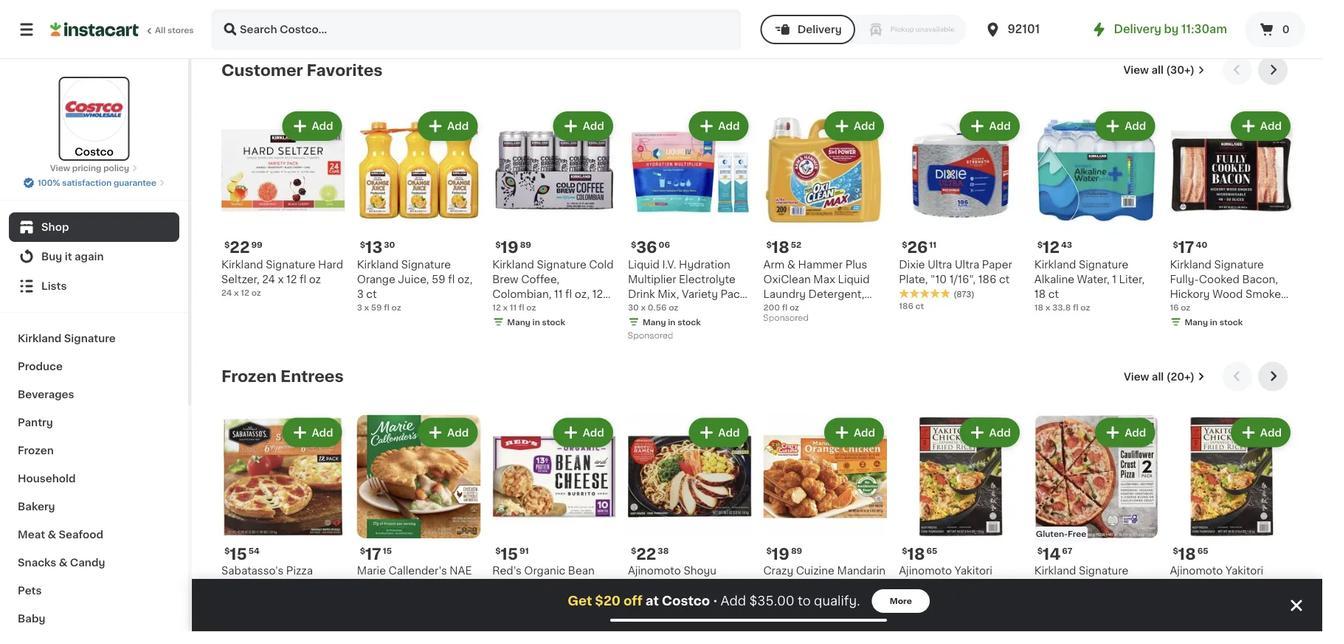 Task type: describe. For each thing, give the bounding box(es) containing it.
stores
[[167, 26, 194, 34]]

52
[[791, 241, 802, 249]]

186 ct
[[899, 302, 924, 310]]

beverages link
[[9, 381, 179, 409]]

1 3 from the top
[[357, 289, 364, 299]]

cooked
[[1199, 274, 1240, 284]]

8
[[357, 596, 364, 606]]

$ inside $ 22 38
[[631, 547, 636, 555]]

guarantee
[[114, 179, 156, 187]]

0 horizontal spatial 66
[[763, 595, 774, 603]]

rice, for ajinomoto yakitori chicken fried rice, 54 oz
[[1244, 581, 1269, 591]]

marie
[[357, 566, 386, 576]]

hammer
[[798, 259, 843, 270]]

fried for ajinomoto yakitori chicken fried rice, 54 oz
[[1215, 581, 1241, 591]]

12 inside kirkland signature cold brew coffee, colombian, 11 fl oz, 12 ct
[[592, 289, 603, 299]]

kirkland for kirkland signature orange juice, 59 fl oz, 3 ct 3 x 59 fl oz
[[357, 259, 399, 270]]

get
[[568, 595, 592, 608]]

qualify.
[[814, 595, 860, 608]]

gluten-free
[[1036, 530, 1086, 538]]

signature for 18
[[1079, 259, 1128, 270]]

22 for $ 22 38
[[636, 547, 656, 562]]

sponsored badge image for 22
[[628, 621, 672, 630]]

fully-
[[1170, 274, 1199, 284]]

signature for oz,
[[537, 259, 586, 270]]

2 65 from the left
[[1197, 547, 1208, 555]]

entrees
[[280, 369, 344, 384]]

18 down the alkaline
[[1034, 289, 1046, 299]]

$ 15 54
[[224, 547, 260, 562]]

$20
[[595, 595, 621, 608]]

$ 17 15
[[360, 547, 392, 562]]

1 vertical spatial view
[[50, 164, 70, 172]]

fl inside kirkland signature hard seltzer, 24 x 12 fl oz 24 x 12 oz
[[300, 274, 306, 284]]

11 for x
[[510, 303, 517, 311]]

15 for $ 15 54
[[230, 547, 247, 562]]

$ inside $ 15 54
[[224, 547, 230, 555]]

signature for ct
[[401, 259, 451, 270]]

•
[[713, 595, 718, 607]]

product group containing 12
[[1034, 108, 1158, 313]]

frozen for frozen
[[18, 446, 54, 456]]

$ 22 99
[[224, 240, 263, 255]]

$ inside $ 17 15
[[360, 547, 365, 555]]

frozen entrees
[[221, 369, 344, 384]]

40 inside '$ 17 40'
[[1196, 241, 1207, 249]]

view all (30+) button
[[1117, 55, 1211, 85]]

mandarin
[[837, 566, 886, 576]]

chicken, inside ajinomoto shoyu ramen bowls with chicken, 6 ct 56.7 oz
[[628, 596, 673, 606]]

plus
[[845, 259, 867, 270]]

it
[[65, 252, 72, 262]]

singles
[[221, 581, 259, 591]]

customer favorites
[[221, 62, 383, 78]]

40 oz
[[899, 8, 922, 16]]

186 inside dixie ultra ultra paper plate, "10 1/16", 186 ct
[[978, 274, 996, 284]]

kirkland for kirkland signature cauliflower crust pizza, supreme, 2 ct
[[1034, 566, 1076, 576]]

mix,
[[658, 289, 679, 299]]

item carousel region containing frozen entrees
[[221, 362, 1294, 632]]

$ 19 89 for kirkland signature cold brew coffee, colombian, 11 fl oz, 12 ct
[[495, 240, 531, 255]]

oz inside ajinomoto yakitori chicken fried rice, 54 oz
[[1170, 596, 1182, 606]]

kirkland for kirkland signature hard seltzer, 24 x 12 fl oz 24 x 12 oz
[[221, 259, 263, 270]]

$ inside '$ 17 40'
[[1173, 241, 1178, 249]]

2 ultra from the left
[[955, 259, 979, 270]]

ct down plate,
[[915, 302, 924, 310]]

fl down the "$ 13 30"
[[384, 303, 390, 311]]

0 horizontal spatial 59
[[371, 303, 382, 311]]

cuizine
[[796, 566, 834, 576]]

to
[[798, 595, 811, 608]]

ct inside button
[[776, 8, 784, 16]]

instacart logo image
[[50, 21, 139, 38]]

$ inside $ 22 99
[[224, 241, 230, 249]]

buy it again
[[41, 252, 104, 262]]

$ 18 52
[[766, 240, 802, 255]]

and
[[492, 581, 512, 591]]

liquid inside liquid i.v. hydration multiplier electrolyte drink mix, variety pack, 0.56 oz, 30 ct
[[628, 259, 660, 270]]

lb
[[1177, 304, 1186, 314]]

16 oz
[[1170, 303, 1190, 311]]

yakitori for ajinomoto yakitori chicken fried rice, 54 oz 54 oz
[[955, 566, 992, 576]]

chicken for ajinomoto yakitori chicken fried rice, 54 oz
[[1170, 581, 1212, 591]]

pizza
[[286, 566, 313, 576]]

many for 17
[[1185, 318, 1208, 326]]

30 inside the "$ 13 30"
[[384, 241, 395, 249]]

$ 26 11
[[902, 240, 936, 255]]

oz inside ajinomoto shoyu ramen bowls with chicken, 6 ct 56.7 oz
[[647, 610, 657, 618]]

17 for $ 17 15
[[365, 547, 381, 562]]

0 button
[[1245, 12, 1305, 47]]

fl inside kirkland signature cold brew coffee, colombian, 11 fl oz, 12 ct
[[565, 289, 572, 299]]

$35.00
[[749, 595, 795, 608]]

x right seltzer, on the top left
[[278, 274, 284, 284]]

candy
[[70, 558, 105, 568]]

ct inside liquid i.v. hydration multiplier electrolyte drink mix, variety pack, 0.56 oz, 30 ct
[[688, 304, 699, 314]]

kirkland for kirkland signature alkaline water, 1 liter, 18 ct 18 x 33.8 fl oz
[[1034, 259, 1076, 270]]

product group containing 26
[[899, 108, 1023, 312]]

with
[[701, 581, 723, 591]]

kirkland signature link
[[9, 325, 179, 353]]

supreme,
[[1034, 596, 1084, 606]]

pack, inside sabatasso's pizza singles variety pack, 12 ct
[[301, 581, 328, 591]]

costco inside treatment tracker modal dialog
[[662, 595, 710, 608]]

callender's
[[389, 566, 447, 576]]

paper
[[982, 259, 1012, 270]]

stock for 36
[[677, 318, 701, 326]]

40 oz button
[[899, 0, 1023, 18]]

x down drink
[[641, 303, 646, 311]]

ramen
[[628, 581, 664, 591]]

fl inside kirkland signature alkaline water, 1 liter, 18 ct 18 x 33.8 fl oz
[[1073, 303, 1079, 311]]

ct inside kirkland signature cauliflower crust pizza, supreme, 2 ct
[[1095, 596, 1106, 606]]

buy
[[41, 252, 62, 262]]

pot
[[402, 581, 420, 591]]

19 for crazy cuizine mandarin orange chicken, 66 oz
[[772, 547, 789, 562]]

fl right juice,
[[448, 274, 455, 284]]

variety inside liquid i.v. hydration multiplier electrolyte drink mix, variety pack, 0.56 oz, 30 ct
[[682, 289, 718, 299]]

$ 13 30
[[360, 240, 395, 255]]

meat & seafood link
[[9, 521, 179, 549]]

oz inside kirkland signature orange juice, 59 fl oz, 3 ct 3 x 59 fl oz
[[391, 303, 401, 311]]

& for snacks
[[59, 558, 67, 568]]

26
[[907, 240, 928, 255]]

12 inside sabatasso's pizza singles variety pack, 12 ct
[[331, 581, 342, 591]]

1 0.56 from the left
[[648, 303, 667, 311]]

1 inside kirkland signature fully-cooked bacon, hickory wood smoked, 1 lb
[[1170, 304, 1174, 314]]

$ 19 89 for crazy cuizine mandarin orange chicken, 66 oz
[[766, 547, 802, 562]]

18 up ajinomoto yakitori chicken fried rice, 54 oz
[[1178, 547, 1196, 562]]

15 for $ 15 91
[[501, 547, 518, 562]]

oz, inside liquid i.v. hydration multiplier electrolyte drink mix, variety pack, 0.56 oz, 30 ct
[[654, 304, 669, 314]]

92101 button
[[984, 9, 1073, 50]]

favorites
[[307, 62, 383, 78]]

89 for kirkland signature cold brew coffee, colombian, 11 fl oz, 12 ct
[[520, 241, 531, 249]]

x inside kirkland signature orange juice, 59 fl oz, 3 ct 3 x 59 fl oz
[[364, 303, 369, 311]]

buy it again link
[[9, 242, 179, 272]]

product group containing 13
[[357, 108, 481, 313]]

15 inside $ 17 15
[[383, 547, 392, 555]]

delivery for delivery by 11:30am
[[1114, 24, 1161, 35]]

$ up crazy
[[766, 547, 772, 555]]

off
[[623, 595, 643, 608]]

product group containing 36
[[628, 108, 752, 344]]

0 vertical spatial 59
[[432, 274, 445, 284]]

household
[[18, 474, 76, 484]]

wood
[[1213, 289, 1243, 299]]

11:30am
[[1181, 24, 1227, 35]]

many for 19
[[507, 318, 530, 326]]

fl down laundry
[[782, 303, 788, 311]]

18 left 33.8
[[1034, 303, 1043, 311]]

liquid inside the arm & hammer plus oxiclean max liquid laundry detergent, fresh scent, 200 fl oz
[[838, 274, 870, 284]]

91
[[519, 547, 529, 555]]

oz, inside marie callender's nae chicken pot pies, 10 oz, 8 ct
[[464, 581, 479, 591]]

32 ct button
[[763, 0, 887, 18]]

54 inside $ 15 54
[[248, 547, 260, 555]]

all stores link
[[50, 9, 195, 50]]

ajinomoto for ajinomoto yakitori chicken fried rice, 54 oz 54 oz
[[899, 566, 952, 576]]

view all (30+)
[[1123, 65, 1195, 75]]

11 for 26
[[929, 241, 936, 249]]

plate,
[[899, 274, 928, 284]]

costco logo image
[[62, 77, 127, 142]]

1 vertical spatial 186
[[899, 302, 913, 310]]

snacks & candy link
[[9, 549, 179, 577]]

54 inside ajinomoto yakitori chicken fried rice, 54 oz
[[1272, 581, 1286, 591]]

kirkland signature fully-cooked bacon, hickory wood smoked, 1 lb
[[1170, 259, 1291, 314]]

delivery button
[[761, 15, 855, 44]]

delivery for delivery
[[797, 24, 842, 35]]

1 vertical spatial 24
[[221, 289, 232, 297]]

stock for 17
[[1219, 318, 1243, 326]]

$ 22 38
[[631, 547, 669, 562]]

17 for $ 17 40
[[1178, 240, 1194, 255]]

89 for crazy cuizine mandarin orange chicken, 66 oz
[[791, 547, 802, 555]]

ajinomoto shoyu ramen bowls with chicken, 6 ct 56.7 oz
[[628, 566, 723, 618]]

nae
[[450, 566, 472, 576]]

in for 36
[[668, 318, 676, 326]]

$ up more
[[902, 547, 907, 555]]

(873)
[[953, 290, 974, 298]]

bacon,
[[1242, 274, 1278, 284]]

pricing
[[72, 164, 101, 172]]

treatment tracker modal dialog
[[192, 579, 1323, 632]]

juice,
[[398, 274, 429, 284]]

ct inside marie callender's nae chicken pot pies, 10 oz, 8 ct
[[366, 596, 377, 606]]

14
[[1043, 547, 1061, 562]]

colombian,
[[492, 289, 551, 299]]

rice, for ajinomoto yakitori chicken fried rice, 54 oz 54 oz
[[973, 581, 998, 591]]

1 65 from the left
[[926, 547, 937, 555]]

policy
[[103, 164, 129, 172]]

32 ct
[[763, 8, 784, 16]]

liquid i.v. hydration multiplier electrolyte drink mix, variety pack, 0.56 oz, 30 ct
[[628, 259, 749, 314]]

92101
[[1008, 24, 1040, 35]]

2 3 from the top
[[357, 303, 362, 311]]

view all (20+)
[[1124, 372, 1195, 382]]

18 up more button
[[907, 547, 925, 562]]

(30+)
[[1166, 65, 1195, 75]]

38
[[658, 547, 669, 555]]

hickory
[[1170, 289, 1210, 299]]

again
[[75, 252, 104, 262]]

06
[[659, 241, 670, 249]]



Task type: vqa. For each thing, say whether or not it's contained in the screenshot.
$ in the $ 15 91
yes



Task type: locate. For each thing, give the bounding box(es) containing it.
0 vertical spatial 40
[[899, 8, 910, 16]]

2 fried from the left
[[1215, 581, 1241, 591]]

oz, down the cold
[[575, 289, 590, 299]]

variety inside sabatasso's pizza singles variety pack, 12 ct
[[262, 581, 298, 591]]

chicken inside marie callender's nae chicken pot pies, 10 oz, 8 ct
[[357, 581, 399, 591]]

0 horizontal spatial 15
[[230, 547, 247, 562]]

ct inside dixie ultra ultra paper plate, "10 1/16", 186 ct
[[999, 274, 1010, 284]]

1 vertical spatial $ 19 89
[[766, 547, 802, 562]]

0 horizontal spatial many in stock button
[[628, 0, 752, 21]]

frozen
[[221, 369, 277, 384], [18, 446, 54, 456]]

1 horizontal spatial 1
[[1170, 304, 1174, 314]]

arm
[[763, 259, 784, 270]]

0 vertical spatial &
[[787, 259, 795, 270]]

1 10 from the left
[[450, 581, 461, 591]]

kirkland inside kirkland signature cold brew coffee, colombian, 11 fl oz, 12 ct
[[492, 259, 534, 270]]

view for customer favorites
[[1123, 65, 1149, 75]]

2 rice, from the left
[[1244, 581, 1269, 591]]

ct down paper
[[999, 274, 1010, 284]]

ajinomoto for ajinomoto yakitori chicken fried rice, 54 oz
[[1170, 566, 1223, 576]]

0 vertical spatial 11
[[929, 241, 936, 249]]

stock
[[677, 8, 701, 16], [1084, 23, 1107, 31], [542, 318, 565, 326], [677, 318, 701, 326], [1219, 318, 1243, 326]]

56.7
[[628, 610, 645, 618]]

signature inside kirkland signature cold brew coffee, colombian, 11 fl oz, 12 ct
[[537, 259, 586, 270]]

ultra up 1/16",
[[955, 259, 979, 270]]

orange inside kirkland signature orange juice, 59 fl oz, 3 ct 3 x 59 fl oz
[[357, 274, 395, 284]]

1 vertical spatial 3
[[357, 303, 362, 311]]

product group
[[628, 0, 752, 34], [221, 108, 345, 298], [357, 108, 481, 313], [492, 108, 616, 331], [628, 108, 752, 344], [763, 108, 887, 327], [899, 108, 1023, 312], [1034, 108, 1158, 313], [1170, 108, 1294, 331], [221, 415, 345, 632], [357, 415, 481, 632], [492, 415, 616, 632], [628, 415, 752, 632], [763, 415, 887, 605], [899, 415, 1023, 632], [1034, 415, 1158, 632], [1170, 415, 1294, 632]]

delivery down 32 ct button
[[797, 24, 842, 35]]

43
[[1061, 241, 1072, 249]]

ultra
[[928, 259, 952, 270], [955, 259, 979, 270]]

1 vertical spatial variety
[[262, 581, 298, 591]]

0.56 down 'mix,'
[[648, 303, 667, 311]]

fried for ajinomoto yakitori chicken fried rice, 54 oz 54 oz
[[944, 581, 970, 591]]

ct inside sabatasso's pizza singles variety pack, 12 ct
[[221, 596, 232, 606]]

ajinomoto yakitori chicken fried rice, 54 oz
[[1170, 566, 1286, 606]]

0 horizontal spatial fried
[[944, 581, 970, 591]]

signature up juice,
[[401, 259, 451, 270]]

200 down laundry
[[763, 303, 780, 311]]

detergent,
[[808, 289, 864, 299]]

fl down detergent, at the top of the page
[[854, 304, 861, 314]]

kirkland inside kirkland signature fully-cooked bacon, hickory wood smoked, 1 lb
[[1170, 259, 1212, 270]]

lists
[[41, 281, 67, 291]]

oz, left brew
[[457, 274, 473, 284]]

many in stock for 36
[[643, 318, 701, 326]]

$ inside $ 12 43
[[1037, 241, 1043, 249]]

0 horizontal spatial ajinomoto
[[628, 566, 681, 576]]

kirkland inside kirkland signature orange juice, 59 fl oz, 3 ct 3 x 59 fl oz
[[357, 259, 399, 270]]

yakitori for ajinomoto yakitori chicken fried rice, 54 oz
[[1226, 566, 1263, 576]]

rice, inside 'ajinomoto yakitori chicken fried rice, 54 oz 54 oz'
[[973, 581, 998, 591]]

2 horizontal spatial &
[[787, 259, 795, 270]]

1 horizontal spatial delivery
[[1114, 24, 1161, 35]]

more button
[[872, 590, 930, 613]]

fl right seltzer, on the top left
[[300, 274, 306, 284]]

0 horizontal spatial pack,
[[301, 581, 328, 591]]

1 inside kirkland signature alkaline water, 1 liter, 18 ct 18 x 33.8 fl oz
[[1112, 274, 1116, 284]]

chicken inside ajinomoto yakitori chicken fried rice, 54 oz
[[1170, 581, 1212, 591]]

1 vertical spatial 89
[[791, 547, 802, 555]]

$ up red's
[[495, 547, 501, 555]]

pack, inside liquid i.v. hydration multiplier electrolyte drink mix, variety pack, 0.56 oz, 30 ct
[[721, 289, 749, 299]]

0 vertical spatial 22
[[230, 240, 250, 255]]

fl
[[300, 274, 306, 284], [448, 274, 455, 284], [565, 289, 572, 299], [384, 303, 390, 311], [519, 303, 524, 311], [782, 303, 788, 311], [1073, 303, 1079, 311], [854, 304, 861, 314]]

1 horizontal spatial 186
[[978, 274, 996, 284]]

1 horizontal spatial 17
[[1178, 240, 1194, 255]]

59 right juice,
[[432, 274, 445, 284]]

ct down the alkaline
[[1048, 289, 1059, 299]]

chicken down marie
[[357, 581, 399, 591]]

water,
[[1077, 274, 1110, 284]]

"10
[[930, 274, 947, 284]]

36
[[636, 240, 657, 255]]

89 up 'coffee,'
[[520, 241, 531, 249]]

& up oxiclean
[[787, 259, 795, 270]]

1 chicken from the left
[[357, 581, 399, 591]]

& inside the arm & hammer plus oxiclean max liquid laundry detergent, fresh scent, 200 fl oz
[[787, 259, 795, 270]]

ct down electrolyte
[[688, 304, 699, 314]]

ajinomoto inside ajinomoto yakitori chicken fried rice, 54 oz
[[1170, 566, 1223, 576]]

x inside kirkland signature alkaline water, 1 liter, 18 ct 18 x 33.8 fl oz
[[1045, 303, 1050, 311]]

chicken for ajinomoto yakitori chicken fried rice, 54 oz 54 oz
[[899, 581, 941, 591]]

frozen down pantry
[[18, 446, 54, 456]]

None search field
[[211, 9, 741, 50]]

2 200 from the left
[[831, 304, 851, 314]]

0 vertical spatial view
[[1123, 65, 1149, 75]]

view left (30+)
[[1123, 65, 1149, 75]]

signature inside kirkland signature fully-cooked bacon, hickory wood smoked, 1 lb
[[1214, 259, 1264, 270]]

ct right 6
[[685, 596, 696, 606]]

sponsored badge image down 56.7
[[628, 621, 672, 630]]

Search field
[[213, 10, 740, 49]]

kirkland up cauliflower
[[1034, 566, 1076, 576]]

signature up the produce link
[[64, 334, 116, 344]]

oz,
[[457, 274, 473, 284], [575, 289, 590, 299], [654, 304, 669, 314], [464, 581, 479, 591]]

$ inside the $ 14 67
[[1037, 547, 1043, 555]]

0 horizontal spatial chicken
[[357, 581, 399, 591]]

1 horizontal spatial variety
[[682, 289, 718, 299]]

ajinomoto inside ajinomoto shoyu ramen bowls with chicken, 6 ct 56.7 oz
[[628, 566, 681, 576]]

chicken, down the ramen
[[628, 596, 673, 606]]

2 many in stock button from the left
[[1034, 0, 1158, 36]]

30 down 'mix,'
[[672, 304, 686, 314]]

many
[[643, 8, 666, 16], [1049, 23, 1072, 31], [507, 318, 530, 326], [643, 318, 666, 326], [1185, 318, 1208, 326]]

1 vertical spatial 17
[[365, 547, 381, 562]]

1 horizontal spatial chicken,
[[804, 581, 850, 591]]

0 horizontal spatial delivery
[[797, 24, 842, 35]]

1 horizontal spatial &
[[59, 558, 67, 568]]

1 horizontal spatial yakitori
[[1226, 566, 1263, 576]]

30 inside liquid i.v. hydration multiplier electrolyte drink mix, variety pack, 0.56 oz, 30 ct
[[672, 304, 686, 314]]

0 vertical spatial 89
[[520, 241, 531, 249]]

66 down mandarin
[[852, 581, 866, 591]]

in for 19
[[532, 318, 540, 326]]

view for frozen entrees
[[1124, 372, 1149, 382]]

22 left 38
[[636, 547, 656, 562]]

cold
[[589, 259, 614, 270]]

& left candy
[[59, 558, 67, 568]]

1 horizontal spatial $ 19 89
[[766, 547, 802, 562]]

oz
[[912, 8, 922, 16], [309, 274, 321, 284], [251, 289, 261, 297], [391, 303, 401, 311], [526, 303, 536, 311], [669, 303, 678, 311], [790, 303, 799, 311], [1081, 303, 1090, 311], [1181, 303, 1190, 311], [863, 304, 875, 314], [869, 581, 881, 591], [776, 595, 786, 603], [899, 596, 911, 606], [1170, 596, 1182, 606], [647, 610, 657, 618], [912, 610, 922, 618]]

sponsored badge image down '30 x 0.56 oz'
[[628, 332, 672, 341]]

sponsored badge image for 18
[[763, 314, 808, 323]]

view pricing policy
[[50, 164, 129, 172]]

2 horizontal spatial chicken
[[1170, 581, 1212, 591]]

oz, inside kirkland signature cold brew coffee, colombian, 11 fl oz, 12 ct
[[575, 289, 590, 299]]

item carousel region containing customer favorites
[[221, 55, 1294, 350]]

0 horizontal spatial 40
[[899, 8, 910, 16]]

view pricing policy link
[[50, 162, 138, 174]]

1 vertical spatial costco
[[662, 595, 710, 608]]

delivery inside button
[[797, 24, 842, 35]]

0 vertical spatial costco
[[75, 147, 114, 157]]

186 down plate,
[[899, 302, 913, 310]]

1 horizontal spatial ajinomoto
[[899, 566, 952, 576]]

oz inside the arm & hammer plus oxiclean max liquid laundry detergent, fresh scent, 200 fl oz
[[863, 304, 875, 314]]

all
[[1151, 65, 1164, 75], [1152, 372, 1164, 382]]

1 horizontal spatial 66
[[852, 581, 866, 591]]

ct down 13
[[366, 289, 377, 299]]

1 horizontal spatial 11
[[554, 289, 563, 299]]

view
[[1123, 65, 1149, 75], [50, 164, 70, 172], [1124, 372, 1149, 382]]

produce
[[18, 362, 63, 372]]

many in stock
[[643, 8, 701, 16], [1049, 23, 1107, 31], [507, 318, 565, 326], [643, 318, 701, 326], [1185, 318, 1243, 326]]

signature inside kirkland signature alkaline water, 1 liter, 18 ct 18 x 33.8 fl oz
[[1079, 259, 1128, 270]]

40
[[899, 8, 910, 16], [1196, 241, 1207, 249]]

1 horizontal spatial 89
[[791, 547, 802, 555]]

0 horizontal spatial 24
[[221, 289, 232, 297]]

by
[[1164, 24, 1179, 35]]

1 vertical spatial 22
[[636, 547, 656, 562]]

liquid down plus
[[838, 274, 870, 284]]

1 fried from the left
[[944, 581, 970, 591]]

0 vertical spatial 19
[[501, 240, 518, 255]]

22 left "99"
[[230, 240, 250, 255]]

pack, down "pizza"
[[301, 581, 328, 591]]

15 left 91 in the left of the page
[[501, 547, 518, 562]]

orange
[[357, 274, 395, 284], [763, 581, 802, 591]]

66 down crazy
[[763, 595, 774, 603]]

ct inside kirkland signature orange juice, 59 fl oz, 3 ct 3 x 59 fl oz
[[366, 289, 377, 299]]

1 horizontal spatial liquid
[[838, 274, 870, 284]]

signature left hard
[[266, 259, 315, 270]]

ajinomoto inside 'ajinomoto yakitori chicken fried rice, 54 oz 54 oz'
[[899, 566, 952, 576]]

1 ajinomoto from the left
[[628, 566, 681, 576]]

0 vertical spatial orange
[[357, 274, 395, 284]]

ct right '8'
[[366, 596, 377, 606]]

more
[[890, 597, 912, 605]]

variety down "pizza"
[[262, 581, 298, 591]]

ct right 2
[[1095, 596, 1106, 606]]

$ 18 65 up ajinomoto yakitori chicken fried rice, 54 oz
[[1173, 547, 1208, 562]]

0 vertical spatial $ 19 89
[[495, 240, 531, 255]]

ct down colombian,
[[492, 304, 503, 314]]

in
[[668, 8, 676, 16], [1074, 23, 1082, 31], [532, 318, 540, 326], [668, 318, 676, 326], [1210, 318, 1218, 326]]

10 down nae
[[450, 581, 461, 591]]

1 horizontal spatial frozen
[[221, 369, 277, 384]]

2 10 from the left
[[603, 581, 615, 591]]

$ up dixie
[[902, 241, 907, 249]]

1 horizontal spatial many in stock button
[[1034, 0, 1158, 36]]

65 up ajinomoto yakitori chicken fried rice, 54 oz
[[1197, 547, 1208, 555]]

1 horizontal spatial ultra
[[955, 259, 979, 270]]

sabatasso's
[[221, 566, 284, 576]]

kirkland signature
[[18, 334, 116, 344]]

1 $ 18 65 from the left
[[902, 547, 937, 562]]

& inside 'snacks & candy' link
[[59, 558, 67, 568]]

0 vertical spatial all
[[1151, 65, 1164, 75]]

1 horizontal spatial costco
[[662, 595, 710, 608]]

3 ajinomoto from the left
[[1170, 566, 1223, 576]]

frozen for frozen entrees
[[221, 369, 277, 384]]

signature for oz
[[266, 259, 315, 270]]

100% satisfaction guarantee button
[[23, 174, 165, 189]]

0 vertical spatial 1
[[1112, 274, 1116, 284]]

variety down electrolyte
[[682, 289, 718, 299]]

ct inside red's organic bean and cheese burritos, 10 ct
[[492, 596, 503, 606]]

12 inside product group
[[1043, 240, 1060, 255]]

0 horizontal spatial ultra
[[928, 259, 952, 270]]

0 horizontal spatial rice,
[[973, 581, 998, 591]]

0 horizontal spatial 30
[[384, 241, 395, 249]]

oz inside kirkland signature alkaline water, 1 liter, 18 ct 18 x 33.8 fl oz
[[1081, 303, 1090, 311]]

kirkland signature hard seltzer, 24 x 12 fl oz 24 x 12 oz
[[221, 259, 343, 297]]

ct inside ajinomoto shoyu ramen bowls with chicken, 6 ct 56.7 oz
[[685, 596, 696, 606]]

2 item carousel region from the top
[[221, 362, 1294, 632]]

$ up brew
[[495, 241, 501, 249]]

pack, down electrolyte
[[721, 289, 749, 299]]

many in stock for 17
[[1185, 318, 1243, 326]]

0 horizontal spatial &
[[48, 530, 56, 540]]

pantry
[[18, 418, 53, 428]]

1 vertical spatial 40
[[1196, 241, 1207, 249]]

2 all from the top
[[1152, 372, 1164, 382]]

kirkland down the "$ 13 30"
[[357, 259, 399, 270]]

186 down paper
[[978, 274, 996, 284]]

produce link
[[9, 353, 179, 381]]

30 down drink
[[628, 303, 639, 311]]

baby link
[[9, 605, 179, 632]]

0 horizontal spatial 17
[[365, 547, 381, 562]]

pies,
[[422, 581, 447, 591]]

fried
[[944, 581, 970, 591], [1215, 581, 1241, 591]]

(20+)
[[1166, 372, 1195, 382]]

kirkland inside kirkland signature alkaline water, 1 liter, 18 ct 18 x 33.8 fl oz
[[1034, 259, 1076, 270]]

kirkland for kirkland signature cold brew coffee, colombian, 11 fl oz, 12 ct
[[492, 259, 534, 270]]

fl right colombian,
[[565, 289, 572, 299]]

signature up cooked
[[1214, 259, 1264, 270]]

cauliflower
[[1034, 581, 1093, 591]]

$ inside $ 18 52
[[766, 241, 772, 249]]

2 vertical spatial &
[[59, 558, 67, 568]]

ct inside kirkland signature alkaline water, 1 liter, 18 ct 18 x 33.8 fl oz
[[1048, 289, 1059, 299]]

15 up marie
[[383, 547, 392, 555]]

12 x 11 fl oz
[[492, 303, 536, 311]]

0 horizontal spatial 186
[[899, 302, 913, 310]]

$ 18 65 up more button
[[902, 547, 937, 562]]

2 yakitori from the left
[[1226, 566, 1263, 576]]

18 left 52 in the right of the page
[[772, 240, 789, 255]]

2 vertical spatial 11
[[510, 303, 517, 311]]

1 200 from the left
[[763, 303, 780, 311]]

1 vertical spatial pack,
[[301, 581, 328, 591]]

1 horizontal spatial 40
[[1196, 241, 1207, 249]]

1 horizontal spatial 59
[[432, 274, 445, 284]]

in for 17
[[1210, 318, 1218, 326]]

kirkland up 'fully-'
[[1170, 259, 1212, 270]]

sponsored badge image for 36
[[628, 332, 672, 341]]

$ up ajinomoto yakitori chicken fried rice, 54 oz
[[1173, 547, 1178, 555]]

rice, inside ajinomoto yakitori chicken fried rice, 54 oz
[[1244, 581, 1269, 591]]

59 down the "$ 13 30"
[[371, 303, 382, 311]]

view left (20+)
[[1124, 372, 1149, 382]]

59
[[432, 274, 445, 284], [371, 303, 382, 311]]

kirkland signature cauliflower crust pizza, supreme, 2 ct
[[1034, 566, 1156, 606]]

&
[[787, 259, 795, 270], [48, 530, 56, 540], [59, 558, 67, 568]]

1 horizontal spatial rice,
[[1244, 581, 1269, 591]]

30
[[384, 241, 395, 249], [628, 303, 639, 311], [672, 304, 686, 314]]

signature up 'coffee,'
[[537, 259, 586, 270]]

1 vertical spatial frozen
[[18, 446, 54, 456]]

11 right 26
[[929, 241, 936, 249]]

kirkland up brew
[[492, 259, 534, 270]]

$ up the sabatasso's
[[224, 547, 230, 555]]

$ 36 06
[[631, 240, 670, 255]]

ct inside kirkland signature cold brew coffee, colombian, 11 fl oz, 12 ct
[[492, 304, 503, 314]]

$ left "99"
[[224, 241, 230, 249]]

costco down bowls
[[662, 595, 710, 608]]

11 inside kirkland signature cold brew coffee, colombian, 11 fl oz, 12 ct
[[554, 289, 563, 299]]

sponsored badge image
[[763, 314, 808, 323], [628, 332, 672, 341], [628, 621, 672, 630]]

0.56 down drink
[[628, 304, 652, 314]]

1 left liter,
[[1112, 274, 1116, 284]]

0 vertical spatial chicken,
[[804, 581, 850, 591]]

1 yakitori from the left
[[955, 566, 992, 576]]

dixie ultra ultra paper plate, "10 1/16", 186 ct
[[899, 259, 1012, 284]]

$ 12 43
[[1037, 240, 1072, 255]]

1 vertical spatial all
[[1152, 372, 1164, 382]]

0 vertical spatial 24
[[262, 274, 275, 284]]

10 inside red's organic bean and cheese burritos, 10 ct
[[603, 581, 615, 591]]

18
[[772, 240, 789, 255], [1034, 289, 1046, 299], [1034, 303, 1043, 311], [907, 547, 925, 562], [1178, 547, 1196, 562]]

ct
[[776, 8, 784, 16], [999, 274, 1010, 284], [366, 289, 377, 299], [1048, 289, 1059, 299], [915, 302, 924, 310], [492, 304, 503, 314], [688, 304, 699, 314], [221, 596, 232, 606], [366, 596, 377, 606], [492, 596, 503, 606], [685, 596, 696, 606], [1095, 596, 1106, 606]]

service type group
[[761, 15, 966, 44]]

& for meat
[[48, 530, 56, 540]]

2 ajinomoto from the left
[[899, 566, 952, 576]]

kirkland signature orange juice, 59 fl oz, 3 ct 3 x 59 fl oz
[[357, 259, 473, 311]]

x down 13
[[364, 303, 369, 311]]

0 vertical spatial item carousel region
[[221, 55, 1294, 350]]

2 horizontal spatial 15
[[501, 547, 518, 562]]

ultra up "10
[[928, 259, 952, 270]]

10 for 15
[[603, 581, 615, 591]]

ct down singles
[[221, 596, 232, 606]]

0 horizontal spatial 22
[[230, 240, 250, 255]]

0 horizontal spatial 11
[[510, 303, 517, 311]]

1 rice, from the left
[[973, 581, 998, 591]]

1 horizontal spatial 30
[[628, 303, 639, 311]]

oz, down 'mix,'
[[654, 304, 669, 314]]

& inside meat & seafood link
[[48, 530, 56, 540]]

bowls
[[667, 581, 698, 591]]

0 horizontal spatial 1
[[1112, 274, 1116, 284]]

fl inside the arm & hammer plus oxiclean max liquid laundry detergent, fresh scent, 200 fl oz
[[854, 304, 861, 314]]

1 vertical spatial 19
[[772, 547, 789, 562]]

1 all from the top
[[1151, 65, 1164, 75]]

fried inside 'ajinomoto yakitori chicken fried rice, 54 oz 54 oz'
[[944, 581, 970, 591]]

0 horizontal spatial $ 19 89
[[495, 240, 531, 255]]

yakitori inside 'ajinomoto yakitori chicken fried rice, 54 oz 54 oz'
[[955, 566, 992, 576]]

$ up 'fully-'
[[1173, 241, 1178, 249]]

yakitori inside ajinomoto yakitori chicken fried rice, 54 oz
[[1226, 566, 1263, 576]]

1 many in stock button from the left
[[628, 0, 752, 21]]

add button
[[284, 113, 341, 139], [419, 113, 476, 139], [555, 113, 612, 139], [690, 113, 747, 139], [826, 113, 883, 139], [961, 113, 1018, 139], [1097, 113, 1154, 139], [1232, 113, 1289, 139], [284, 419, 341, 446], [419, 419, 476, 446], [555, 419, 612, 446], [690, 419, 747, 446], [826, 419, 883, 446], [961, 419, 1018, 446], [1097, 419, 1154, 446], [1232, 419, 1289, 446]]

2 chicken from the left
[[899, 581, 941, 591]]

65 up 'ajinomoto yakitori chicken fried rice, 54 oz 54 oz'
[[926, 547, 937, 555]]

kirkland for kirkland signature fully-cooked bacon, hickory wood smoked, 1 lb
[[1170, 259, 1212, 270]]

hard
[[318, 259, 343, 270]]

22 for $ 22 99
[[230, 240, 250, 255]]

1 item carousel region from the top
[[221, 55, 1294, 350]]

0 vertical spatial sponsored badge image
[[763, 314, 808, 323]]

2 0.56 from the left
[[628, 304, 652, 314]]

10 for 17
[[450, 581, 461, 591]]

signature inside kirkland signature cauliflower crust pizza, supreme, 2 ct
[[1079, 566, 1128, 576]]

1 vertical spatial &
[[48, 530, 56, 540]]

ajinomoto for ajinomoto shoyu ramen bowls with chicken, 6 ct 56.7 oz
[[628, 566, 681, 576]]

2 horizontal spatial ajinomoto
[[1170, 566, 1223, 576]]

orange down the "$ 13 30"
[[357, 274, 395, 284]]

1 horizontal spatial orange
[[763, 581, 802, 591]]

all left (20+)
[[1152, 372, 1164, 382]]

view all (20+) button
[[1118, 362, 1211, 391]]

yakitori
[[955, 566, 992, 576], [1226, 566, 1263, 576]]

chicken inside 'ajinomoto yakitori chicken fried rice, 54 oz 54 oz'
[[899, 581, 941, 591]]

shop
[[41, 222, 69, 232]]

★★★★★
[[899, 288, 951, 299], [899, 288, 951, 299]]

bakery link
[[9, 493, 179, 521]]

200
[[763, 303, 780, 311], [831, 304, 851, 314]]

oz inside button
[[912, 8, 922, 16]]

kirkland up the produce
[[18, 334, 62, 344]]

meat & seafood
[[18, 530, 103, 540]]

0 horizontal spatial $ 18 65
[[902, 547, 937, 562]]

1 horizontal spatial 10
[[603, 581, 615, 591]]

$ up kirkland signature orange juice, 59 fl oz, 3 ct 3 x 59 fl oz
[[360, 241, 365, 249]]

all
[[155, 26, 165, 34]]

signature inside kirkland signature orange juice, 59 fl oz, 3 ct 3 x 59 fl oz
[[401, 259, 451, 270]]

pizza,
[[1127, 581, 1156, 591]]

costco up view pricing policy link on the left of the page
[[75, 147, 114, 157]]

customer
[[221, 62, 303, 78]]

ct down and
[[492, 596, 503, 606]]

oz, inside kirkland signature orange juice, 59 fl oz, 3 ct 3 x 59 fl oz
[[457, 274, 473, 284]]

0 horizontal spatial liquid
[[628, 259, 660, 270]]

fl down colombian,
[[519, 303, 524, 311]]

11 down colombian,
[[510, 303, 517, 311]]

$ up marie
[[360, 547, 365, 555]]

2 vertical spatial view
[[1124, 372, 1149, 382]]

0 vertical spatial 3
[[357, 289, 364, 299]]

many for 36
[[643, 318, 666, 326]]

200 inside the arm & hammer plus oxiclean max liquid laundry detergent, fresh scent, 200 fl oz
[[831, 304, 851, 314]]

pets
[[18, 586, 42, 596]]

0 horizontal spatial chicken,
[[628, 596, 673, 606]]

x left 33.8
[[1045, 303, 1050, 311]]

2 $ 18 65 from the left
[[1173, 547, 1208, 562]]

11 down 'coffee,'
[[554, 289, 563, 299]]

frozen link
[[9, 437, 179, 465]]

coffee,
[[521, 274, 560, 284]]

& for arm
[[787, 259, 795, 270]]

0.56 inside liquid i.v. hydration multiplier electrolyte drink mix, variety pack, 0.56 oz, 30 ct
[[628, 304, 652, 314]]

red's
[[492, 566, 522, 576]]

1 horizontal spatial $ 18 65
[[1173, 547, 1208, 562]]

fried inside ajinomoto yakitori chicken fried rice, 54 oz
[[1215, 581, 1241, 591]]

liquid up multiplier
[[628, 259, 660, 270]]

1 horizontal spatial chicken
[[899, 581, 941, 591]]

200 fl oz
[[763, 303, 799, 311]]

19
[[501, 240, 518, 255], [772, 547, 789, 562]]

89 up crazy
[[791, 547, 802, 555]]

kirkland up seltzer, on the top left
[[221, 259, 263, 270]]

15 up the sabatasso's
[[230, 547, 247, 562]]

kirkland inside kirkland signature hard seltzer, 24 x 12 fl oz 24 x 12 oz
[[221, 259, 263, 270]]

add inside treatment tracker modal dialog
[[721, 595, 746, 608]]

0 horizontal spatial 200
[[763, 303, 780, 311]]

$ up arm
[[766, 241, 772, 249]]

costco
[[75, 147, 114, 157], [662, 595, 710, 608]]

0 horizontal spatial 89
[[520, 241, 531, 249]]

17 up 'fully-'
[[1178, 240, 1194, 255]]

22
[[230, 240, 250, 255], [636, 547, 656, 562]]

many in stock for 19
[[507, 318, 565, 326]]

all for 18
[[1152, 372, 1164, 382]]

1 vertical spatial orange
[[763, 581, 802, 591]]

2 horizontal spatial 30
[[672, 304, 686, 314]]

1 ultra from the left
[[928, 259, 952, 270]]

2
[[1086, 596, 1093, 606]]

stock for 19
[[542, 318, 565, 326]]

x down colombian,
[[503, 303, 508, 311]]

1 vertical spatial 1
[[1170, 304, 1174, 314]]

get $20 off at costco • add $35.00 to qualify.
[[568, 595, 860, 608]]

0 vertical spatial liquid
[[628, 259, 660, 270]]

beverages
[[18, 390, 74, 400]]

1 vertical spatial chicken,
[[628, 596, 673, 606]]

product group containing many in stock
[[628, 0, 752, 34]]

kirkland inside kirkland signature cauliflower crust pizza, supreme, 2 ct
[[1034, 566, 1076, 576]]

chicken, up qualify.
[[804, 581, 850, 591]]

1 vertical spatial liquid
[[838, 274, 870, 284]]

0 vertical spatial pack,
[[721, 289, 749, 299]]

chicken, inside crazy cuizine mandarin orange chicken, 66 oz 66 oz
[[804, 581, 850, 591]]

3 chicken from the left
[[1170, 581, 1212, 591]]

$ inside $ 26 11
[[902, 241, 907, 249]]

signature for 1
[[1214, 259, 1264, 270]]

delivery by 11:30am
[[1114, 24, 1227, 35]]

$ inside the $ 36 06
[[631, 241, 636, 249]]

11
[[929, 241, 936, 249], [554, 289, 563, 299], [510, 303, 517, 311]]

signature inside kirkland signature hard seltzer, 24 x 12 fl oz 24 x 12 oz
[[266, 259, 315, 270]]

smoked,
[[1245, 289, 1291, 299]]

item carousel region
[[221, 55, 1294, 350], [221, 362, 1294, 632]]

fresh
[[763, 304, 792, 314]]

1 horizontal spatial 65
[[1197, 547, 1208, 555]]

x down seltzer, on the top left
[[234, 289, 239, 297]]

all for 17
[[1151, 65, 1164, 75]]

$ inside the "$ 13 30"
[[360, 241, 365, 249]]

$ inside $ 15 91
[[495, 547, 501, 555]]

40 inside button
[[899, 8, 910, 16]]

10 inside marie callender's nae chicken pot pies, 10 oz, 8 ct
[[450, 581, 461, 591]]

1
[[1112, 274, 1116, 284], [1170, 304, 1174, 314]]

kirkland for kirkland signature
[[18, 334, 62, 344]]

19 for kirkland signature cold brew coffee, colombian, 11 fl oz, 12 ct
[[501, 240, 518, 255]]

30 x 0.56 oz
[[628, 303, 678, 311]]

11 inside $ 26 11
[[929, 241, 936, 249]]

orange inside crazy cuizine mandarin orange chicken, 66 oz 66 oz
[[763, 581, 802, 591]]

product group containing 14
[[1034, 415, 1158, 632]]

& right the meat
[[48, 530, 56, 540]]

burritos,
[[557, 581, 601, 591]]



